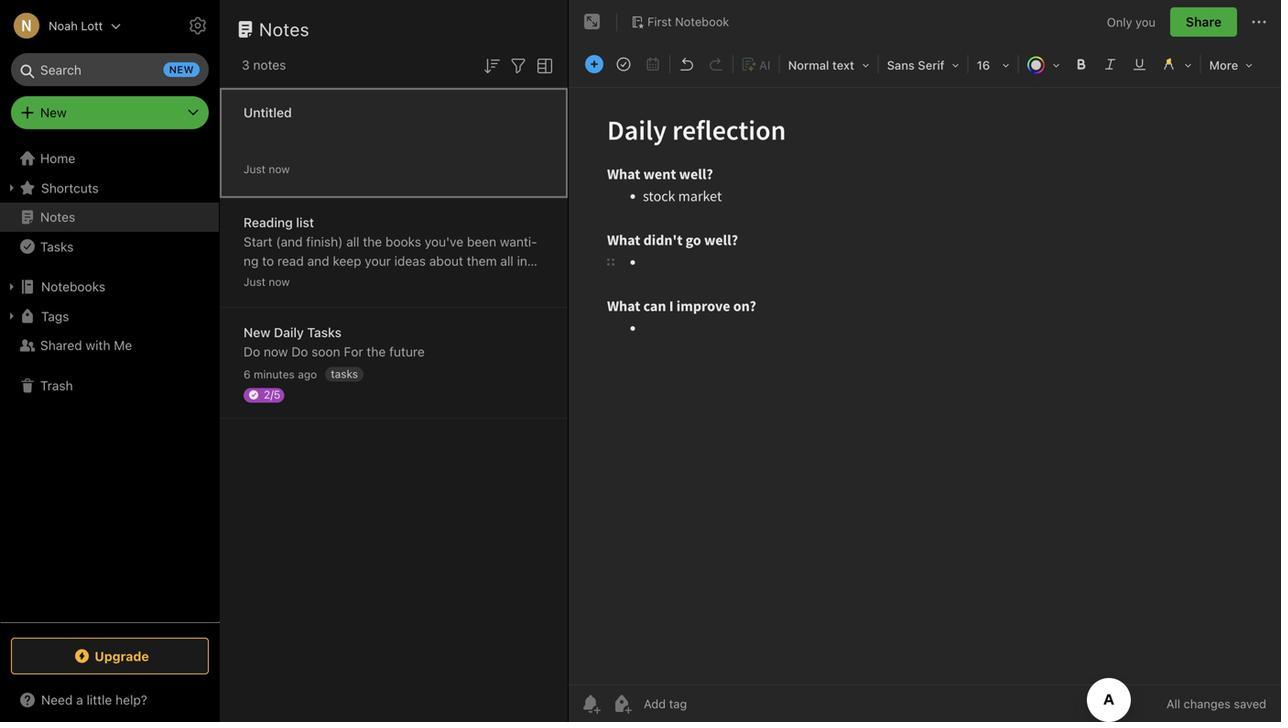 Task type: vqa. For each thing, say whether or not it's contained in the screenshot.
the right New
yes



Task type: describe. For each thing, give the bounding box(es) containing it.
reading
[[244, 215, 293, 230]]

tree containing home
[[0, 144, 220, 621]]

only you
[[1108, 15, 1156, 29]]

in
[[517, 253, 528, 268]]

ago
[[298, 368, 317, 381]]

upgrade
[[95, 648, 149, 664]]

normal
[[789, 58, 830, 72]]

6
[[244, 368, 251, 381]]

saved
[[1235, 697, 1267, 711]]

you
[[1136, 15, 1156, 29]]

settings image
[[187, 15, 209, 37]]

shared with me link
[[0, 331, 219, 360]]

6 minutes ago
[[244, 368, 317, 381]]

tasks inside button
[[40, 239, 74, 254]]

Heading level field
[[782, 51, 877, 78]]

notebook
[[675, 15, 730, 28]]

new daily tasks
[[244, 325, 342, 340]]

noah lott
[[49, 19, 103, 33]]

future
[[389, 344, 425, 359]]

help?
[[116, 692, 147, 707]]

tasks button
[[0, 232, 219, 261]]

finish)
[[306, 234, 343, 249]]

list
[[296, 215, 314, 230]]

wanti
[[500, 234, 538, 249]]

2 do from the left
[[292, 344, 308, 359]]

need
[[41, 692, 73, 707]]

to
[[262, 253, 274, 268]]

trash
[[40, 378, 73, 393]]

tasks
[[331, 367, 358, 380]]

1 just from the top
[[244, 163, 266, 175]]

notes
[[253, 57, 286, 72]]

place.
[[269, 273, 305, 288]]

Add tag field
[[642, 696, 780, 711]]

a inside what's new field
[[76, 692, 83, 707]]

for
[[344, 344, 363, 359]]

first notebook button
[[625, 9, 736, 35]]

shared
[[40, 338, 82, 353]]

pictu...
[[272, 292, 313, 307]]

daily
[[274, 325, 304, 340]]

More actions field
[[1249, 7, 1271, 37]]

1 horizontal spatial notes
[[259, 18, 310, 40]]

1 vertical spatial the
[[367, 344, 386, 359]]

serif
[[918, 58, 945, 72]]

(and
[[276, 234, 303, 249]]

note window element
[[569, 0, 1282, 722]]

more
[[1210, 58, 1239, 72]]

start
[[244, 234, 273, 249]]

upgrade button
[[11, 638, 209, 674]]

first
[[648, 15, 672, 28]]

3 notes
[[242, 57, 286, 72]]

16
[[977, 58, 991, 72]]

untitled
[[244, 105, 292, 120]]

books
[[386, 234, 421, 249]]

sans serif
[[888, 58, 945, 72]]

expand tags image
[[5, 309, 19, 323]]

more actions image
[[1249, 11, 1271, 33]]

read
[[278, 253, 304, 268]]

you're
[[345, 273, 382, 288]]

italic image
[[1098, 51, 1124, 77]]

bold image
[[1069, 51, 1095, 77]]

notebooks
[[41, 279, 105, 294]]

new for new daily tasks
[[244, 325, 271, 340]]

the inside reading list start (and finish) all the books you've been wanti ng to read and keep your ideas about them all in one place. tip: if you're reading a physical book, take pictu...
[[363, 234, 382, 249]]

WHAT'S NEW field
[[0, 685, 220, 715]]

all changes saved
[[1167, 697, 1267, 711]]

new for new
[[40, 105, 67, 120]]

tags
[[41, 309, 69, 324]]

View options field
[[530, 53, 556, 77]]

your
[[365, 253, 391, 268]]

ng
[[244, 234, 538, 268]]

Search text field
[[24, 53, 196, 86]]

changes
[[1184, 697, 1231, 711]]



Task type: locate. For each thing, give the bounding box(es) containing it.
notes up notes
[[259, 18, 310, 40]]

text
[[833, 58, 855, 72]]

Font size field
[[971, 51, 1017, 78]]

tip:
[[308, 273, 331, 288]]

do now do soon for the future
[[244, 344, 425, 359]]

share
[[1186, 14, 1222, 29]]

1 vertical spatial a
[[76, 692, 83, 707]]

tasks up soon
[[307, 325, 342, 340]]

only
[[1108, 15, 1133, 29]]

one
[[244, 273, 266, 288]]

just up the take
[[244, 275, 266, 288]]

shortcuts button
[[0, 173, 219, 202]]

1 vertical spatial tasks
[[307, 325, 342, 340]]

1 vertical spatial just
[[244, 275, 266, 288]]

Insert field
[[581, 51, 608, 77]]

1 horizontal spatial a
[[433, 273, 440, 288]]

tasks up notebooks
[[40, 239, 74, 254]]

reading
[[386, 273, 430, 288]]

all left in
[[501, 253, 514, 268]]

1 vertical spatial notes
[[40, 209, 75, 224]]

Font family field
[[881, 51, 966, 78]]

0 horizontal spatial do
[[244, 344, 260, 359]]

a down about on the left of the page
[[433, 273, 440, 288]]

1 horizontal spatial do
[[292, 344, 308, 359]]

undo image
[[674, 51, 700, 77]]

Account field
[[0, 7, 121, 44]]

0 vertical spatial tasks
[[40, 239, 74, 254]]

just
[[244, 163, 266, 175], [244, 275, 266, 288]]

new search field
[[24, 53, 200, 86]]

0 horizontal spatial all
[[346, 234, 360, 249]]

1 just now from the top
[[244, 163, 290, 175]]

0 vertical spatial just
[[244, 163, 266, 175]]

0 horizontal spatial notes
[[40, 209, 75, 224]]

add tag image
[[611, 693, 633, 715]]

0 vertical spatial all
[[346, 234, 360, 249]]

2 just now from the top
[[244, 275, 290, 288]]

book,
[[496, 273, 529, 288]]

the
[[363, 234, 382, 249], [367, 344, 386, 359]]

Add filters field
[[508, 53, 530, 77]]

just now up reading
[[244, 163, 290, 175]]

home link
[[0, 144, 220, 173]]

and
[[307, 253, 329, 268]]

need a little help?
[[41, 692, 147, 707]]

1 vertical spatial new
[[244, 325, 271, 340]]

if
[[334, 273, 342, 288]]

the up your
[[363, 234, 382, 249]]

home
[[40, 151, 75, 166]]

notes down shortcuts
[[40, 209, 75, 224]]

all
[[346, 234, 360, 249], [501, 253, 514, 268]]

a left little
[[76, 692, 83, 707]]

1 horizontal spatial tasks
[[307, 325, 342, 340]]

a
[[433, 273, 440, 288], [76, 692, 83, 707]]

3
[[242, 57, 250, 72]]

0 vertical spatial just now
[[244, 163, 290, 175]]

underline image
[[1128, 51, 1153, 77]]

0 vertical spatial notes
[[259, 18, 310, 40]]

task image
[[611, 51, 637, 77]]

soon
[[312, 344, 341, 359]]

trash link
[[0, 371, 219, 400]]

notes link
[[0, 202, 219, 232]]

do
[[244, 344, 260, 359], [292, 344, 308, 359]]

little
[[87, 692, 112, 707]]

new
[[169, 64, 194, 76]]

just now
[[244, 163, 290, 175], [244, 275, 290, 288]]

now
[[269, 163, 290, 175], [269, 275, 290, 288], [264, 344, 288, 359]]

now up reading
[[269, 163, 290, 175]]

1 vertical spatial now
[[269, 275, 290, 288]]

new inside popup button
[[40, 105, 67, 120]]

1 horizontal spatial all
[[501, 253, 514, 268]]

been
[[467, 234, 497, 249]]

1 horizontal spatial new
[[244, 325, 271, 340]]

tags button
[[0, 301, 219, 331]]

notes
[[259, 18, 310, 40], [40, 209, 75, 224]]

take
[[244, 292, 269, 307]]

shortcuts
[[41, 180, 99, 195]]

all up keep
[[346, 234, 360, 249]]

2 vertical spatial now
[[264, 344, 288, 359]]

0 vertical spatial new
[[40, 105, 67, 120]]

now up pictu...
[[269, 275, 290, 288]]

me
[[114, 338, 132, 353]]

now up minutes
[[264, 344, 288, 359]]

shared with me
[[40, 338, 132, 353]]

Highlight field
[[1155, 51, 1199, 78]]

0 vertical spatial a
[[433, 273, 440, 288]]

with
[[86, 338, 110, 353]]

More field
[[1204, 51, 1260, 78]]

Note Editor text field
[[569, 88, 1282, 684]]

normal text
[[789, 58, 855, 72]]

Sort options field
[[481, 53, 503, 77]]

1 do from the left
[[244, 344, 260, 359]]

share button
[[1171, 7, 1238, 37]]

ideas
[[395, 253, 426, 268]]

them
[[467, 253, 497, 268]]

keep
[[333, 253, 362, 268]]

a inside reading list start (and finish) all the books you've been wanti ng to read and keep your ideas about them all in one place. tip: if you're reading a physical book, take pictu...
[[433, 273, 440, 288]]

new left the daily in the top of the page
[[244, 325, 271, 340]]

minutes
[[254, 368, 295, 381]]

now for reading list
[[269, 275, 290, 288]]

you've
[[425, 234, 464, 249]]

Font color field
[[1021, 51, 1067, 78]]

0 vertical spatial now
[[269, 163, 290, 175]]

expand notebooks image
[[5, 279, 19, 294]]

add filters image
[[508, 55, 530, 77]]

about
[[430, 253, 464, 268]]

just up reading
[[244, 163, 266, 175]]

2 just from the top
[[244, 275, 266, 288]]

tree
[[0, 144, 220, 621]]

0 horizontal spatial new
[[40, 105, 67, 120]]

2/5
[[264, 388, 281, 401]]

add a reminder image
[[580, 693, 602, 715]]

1 vertical spatial just now
[[244, 275, 290, 288]]

notebooks link
[[0, 272, 219, 301]]

do down new daily tasks
[[292, 344, 308, 359]]

noah
[[49, 19, 78, 33]]

expand note image
[[582, 11, 604, 33]]

just now up the take
[[244, 275, 290, 288]]

first notebook
[[648, 15, 730, 28]]

1 vertical spatial all
[[501, 253, 514, 268]]

the right for
[[367, 344, 386, 359]]

tasks
[[40, 239, 74, 254], [307, 325, 342, 340]]

click to collapse image
[[213, 688, 227, 710]]

0 horizontal spatial tasks
[[40, 239, 74, 254]]

do up 6
[[244, 344, 260, 359]]

sans
[[888, 58, 915, 72]]

now for new daily tasks
[[264, 344, 288, 359]]

0 horizontal spatial a
[[76, 692, 83, 707]]

new button
[[11, 96, 209, 129]]

0 vertical spatial the
[[363, 234, 382, 249]]

new up home
[[40, 105, 67, 120]]

physical
[[444, 273, 492, 288]]

all
[[1167, 697, 1181, 711]]

lott
[[81, 19, 103, 33]]

reading list start (and finish) all the books you've been wanti ng to read and keep your ideas about them all in one place. tip: if you're reading a physical book, take pictu...
[[244, 215, 538, 307]]



